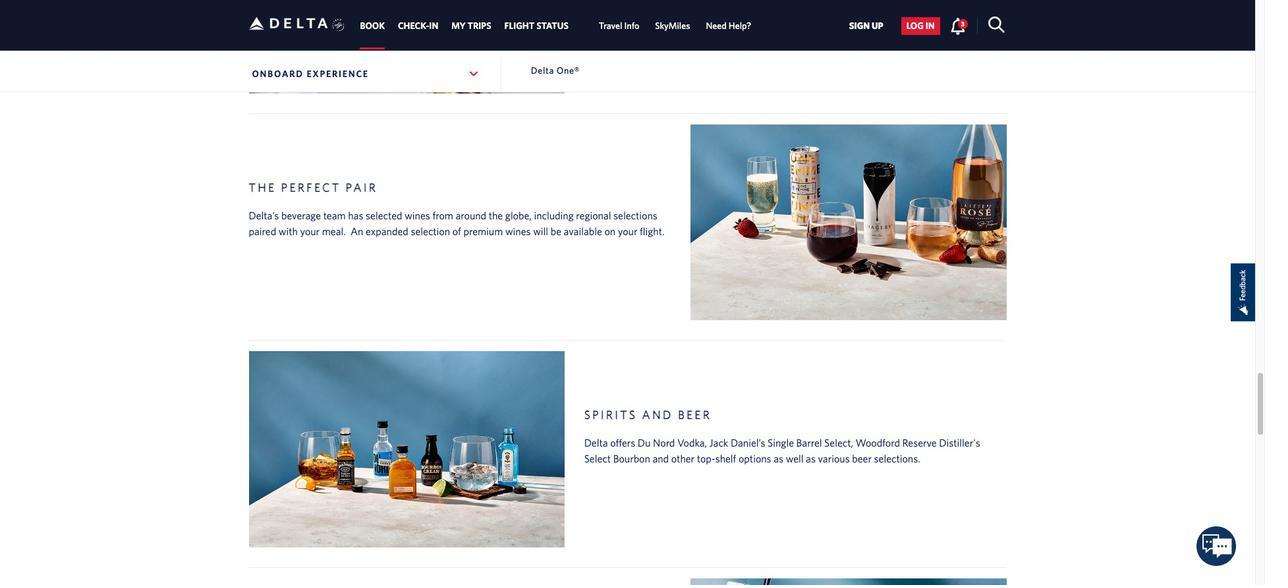 Task type: vqa. For each thing, say whether or not it's contained in the screenshot.
Delta One® delta
yes



Task type: locate. For each thing, give the bounding box(es) containing it.
onboard experience button
[[249, 57, 483, 90]]

delta for delta one®
[[531, 65, 555, 76]]

select
[[585, 453, 611, 465]]

delta left one®
[[531, 65, 555, 76]]

your down beverage
[[300, 225, 320, 237]]

1 horizontal spatial as
[[806, 453, 816, 465]]

1 horizontal spatial delta
[[585, 437, 608, 449]]

delta for delta offers du nord vodka, jack daniel's single barrel select, woodford reserve distiller's select bourbon and other top-shelf options as well as various beer selections.
[[585, 437, 608, 449]]

wines up selection
[[405, 209, 430, 221]]

delta up select
[[585, 437, 608, 449]]

1 horizontal spatial your
[[618, 225, 638, 237]]

0 horizontal spatial your
[[300, 225, 320, 237]]

distiller's
[[940, 437, 981, 449]]

0 vertical spatial delta
[[531, 65, 555, 76]]

wines
[[405, 209, 430, 221], [506, 225, 531, 237]]

2 as from the left
[[806, 453, 816, 465]]

has
[[348, 209, 364, 221]]

info
[[625, 21, 640, 31]]

1 as from the left
[[774, 453, 784, 465]]

and
[[653, 453, 669, 465]]

my
[[452, 21, 466, 31]]

spirits
[[585, 408, 638, 422]]

as
[[774, 453, 784, 465], [806, 453, 816, 465]]

delta's
[[249, 209, 279, 221]]

delta offers du nord vodka, jack daniel's single barrel select, woodford reserve distiller's select bourbon and other top-shelf options as well as various beer selections.
[[585, 437, 981, 465]]

available
[[564, 225, 602, 237]]

book
[[360, 21, 385, 31]]

paired
[[249, 225, 276, 237]]

around
[[456, 209, 487, 221]]

delta's beverage team has selected wines from around the globe, including regional selections paired with your meal.  an expanded selection of premium wines will be available on your flight.
[[249, 209, 665, 237]]

my trips
[[452, 21, 492, 31]]

help?
[[729, 21, 752, 31]]

wines down globe,
[[506, 225, 531, 237]]

need
[[706, 21, 727, 31]]

tab list
[[354, 0, 760, 50]]

check-
[[398, 21, 429, 31]]

log
[[907, 21, 924, 31]]

onboard experience
[[252, 69, 369, 79]]

flight status
[[505, 21, 569, 31]]

delta inside delta offers du nord vodka, jack daniel's single barrel select, woodford reserve distiller's select bourbon and other top-shelf options as well as various beer selections.
[[585, 437, 608, 449]]

up
[[872, 21, 884, 31]]

daniel's
[[731, 437, 766, 449]]

pair
[[346, 181, 378, 195]]

nord
[[653, 437, 675, 449]]

flight
[[505, 21, 535, 31]]

your down 'selections'
[[618, 225, 638, 237]]

as down barrel
[[806, 453, 816, 465]]

in
[[926, 21, 935, 31]]

flight.
[[640, 225, 665, 237]]

delta air lines image
[[249, 3, 328, 44]]

0 horizontal spatial as
[[774, 453, 784, 465]]

*on international flights
[[585, 20, 687, 32]]

1 vertical spatial delta
[[585, 437, 608, 449]]

tab list containing book
[[354, 0, 760, 50]]

travel
[[599, 21, 623, 31]]

select,
[[825, 437, 854, 449]]

vodka,
[[678, 437, 708, 449]]

in
[[429, 21, 439, 31]]

du
[[638, 437, 651, 449]]

beer
[[678, 408, 712, 422]]

delta
[[531, 65, 555, 76], [585, 437, 608, 449]]

the
[[249, 181, 277, 195]]

top-
[[697, 453, 716, 465]]

trips
[[468, 21, 492, 31]]

message us image
[[1198, 527, 1237, 567]]

0 horizontal spatial wines
[[405, 209, 430, 221]]

sign
[[850, 21, 870, 31]]

1 vertical spatial wines
[[506, 225, 531, 237]]

from
[[433, 209, 454, 221]]

check-in link
[[398, 14, 439, 38]]

1 horizontal spatial wines
[[506, 225, 531, 237]]

0 horizontal spatial delta
[[531, 65, 555, 76]]

with
[[279, 225, 298, 237]]

as down single
[[774, 453, 784, 465]]

status
[[537, 21, 569, 31]]

your
[[300, 225, 320, 237], [618, 225, 638, 237]]

skymiles link
[[656, 14, 691, 38]]



Task type: describe. For each thing, give the bounding box(es) containing it.
log in button
[[902, 17, 941, 35]]

perfect
[[281, 181, 341, 195]]

reserve
[[903, 437, 937, 449]]

travel info
[[599, 21, 640, 31]]

options
[[739, 453, 772, 465]]

log in
[[907, 21, 935, 31]]

expanded
[[366, 225, 409, 237]]

my trips link
[[452, 14, 492, 38]]

offers
[[611, 437, 636, 449]]

sign up
[[850, 21, 884, 31]]

onboard
[[252, 69, 304, 79]]

travel info link
[[599, 14, 640, 38]]

well
[[786, 453, 804, 465]]

book link
[[360, 14, 385, 38]]

*on
[[585, 20, 600, 32]]

3
[[962, 20, 965, 28]]

2 your from the left
[[618, 225, 638, 237]]

spirits and beer
[[585, 408, 712, 422]]

skyteam image
[[332, 5, 345, 46]]

other
[[672, 453, 695, 465]]

be
[[551, 225, 562, 237]]

check-in
[[398, 21, 439, 31]]

will
[[534, 225, 549, 237]]

selections
[[614, 209, 658, 221]]

need help?
[[706, 21, 752, 31]]

jack
[[710, 437, 729, 449]]

team
[[323, 209, 346, 221]]

the perfect pair
[[249, 181, 378, 195]]

selections.
[[875, 453, 921, 465]]

need help? link
[[706, 14, 752, 38]]

one®
[[557, 65, 580, 76]]

selected
[[366, 209, 403, 221]]

selection
[[411, 225, 450, 237]]

experience
[[307, 69, 369, 79]]

an
[[351, 225, 364, 237]]

including
[[534, 209, 574, 221]]

and
[[642, 408, 674, 422]]

flight status link
[[505, 14, 569, 38]]

globe,
[[506, 209, 532, 221]]

the
[[489, 209, 503, 221]]

single
[[768, 437, 795, 449]]

premium
[[464, 225, 503, 237]]

woodford
[[856, 437, 901, 449]]

shelf
[[716, 453, 737, 465]]

international
[[602, 20, 658, 32]]

on
[[605, 225, 616, 237]]

delta one®
[[531, 65, 580, 76]]

3 link
[[951, 17, 968, 34]]

bourbon
[[614, 453, 651, 465]]

beverage
[[282, 209, 321, 221]]

0 vertical spatial wines
[[405, 209, 430, 221]]

sign up link
[[844, 17, 889, 35]]

1 your from the left
[[300, 225, 320, 237]]

regional
[[576, 209, 612, 221]]

beer
[[853, 453, 872, 465]]

of
[[453, 225, 461, 237]]

various
[[819, 453, 850, 465]]

barrel
[[797, 437, 823, 449]]

flights
[[660, 20, 687, 32]]

skymiles
[[656, 21, 691, 31]]



